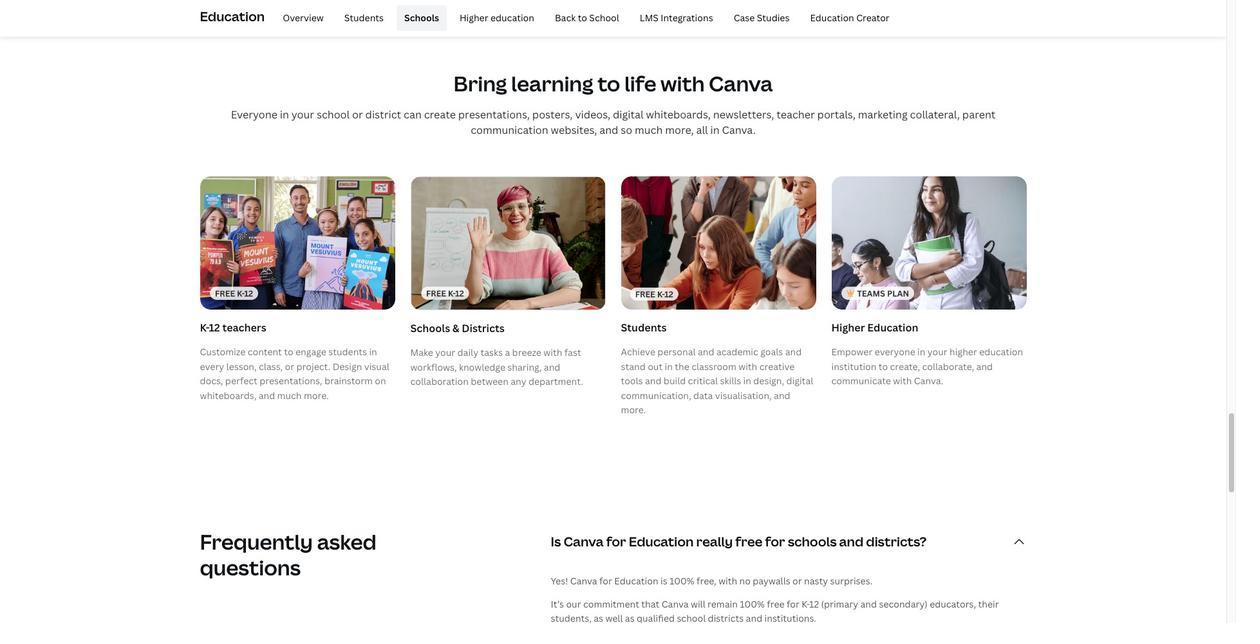 Task type: locate. For each thing, give the bounding box(es) containing it.
1 vertical spatial school
[[677, 613, 706, 624]]

with inside empower everyone in your higher education institution to create, collaborate, and communicate with canva.
[[894, 375, 912, 387]]

0 vertical spatial digital
[[613, 108, 644, 122]]

schools & districts
[[411, 321, 505, 335]]

or left district at the left top of the page
[[352, 108, 363, 122]]

1 horizontal spatial as
[[625, 613, 635, 624]]

100% down no
[[740, 599, 765, 611]]

presentations,
[[458, 108, 530, 122], [260, 375, 322, 387]]

0 vertical spatial or
[[352, 108, 363, 122]]

and inside make your daily tasks a breeze with fast workflows, knowledge sharing, and collaboration between any department.
[[544, 361, 561, 373]]

1 horizontal spatial 100%
[[740, 599, 765, 611]]

whiteboards,
[[646, 108, 711, 122], [200, 389, 257, 402]]

higher up empower
[[832, 321, 865, 335]]

1 vertical spatial whiteboards,
[[200, 389, 257, 402]]

1 horizontal spatial much
[[635, 123, 663, 137]]

1 vertical spatial more.
[[621, 404, 646, 416]]

2 horizontal spatial or
[[793, 575, 802, 588]]

0 horizontal spatial much
[[277, 389, 302, 402]]

0 horizontal spatial students
[[344, 11, 384, 24]]

0 horizontal spatial as
[[594, 613, 604, 624]]

school inside everyone in your school or district can create presentations, posters, videos, digital whiteboards, newsletters, teacher portals, marketing collateral, parent communication websites, and so much more, all in canva.
[[317, 108, 350, 122]]

for right is at the left bottom of page
[[607, 534, 627, 551]]

and right goals
[[786, 346, 802, 358]]

your up workflows,
[[436, 347, 456, 359]]

videos,
[[575, 108, 611, 122]]

canva
[[709, 70, 773, 97], [564, 534, 604, 551], [571, 575, 598, 588], [662, 599, 689, 611]]

build
[[664, 375, 686, 387]]

for up commitment
[[600, 575, 613, 588]]

0 horizontal spatial school
[[317, 108, 350, 122]]

education inside dropdown button
[[629, 534, 694, 551]]

k-12 educator and his students image
[[200, 177, 395, 310]]

much inside everyone in your school or district can create presentations, posters, videos, digital whiteboards, newsletters, teacher portals, marketing collateral, parent communication websites, and so much more, all in canva.
[[635, 123, 663, 137]]

your right everyone
[[292, 108, 314, 122]]

100%
[[670, 575, 695, 588], [740, 599, 765, 611]]

school down the will
[[677, 613, 706, 624]]

0 horizontal spatial 100%
[[670, 575, 695, 588]]

0 vertical spatial students
[[344, 11, 384, 24]]

critical
[[688, 375, 718, 387]]

1 vertical spatial k-
[[802, 599, 810, 611]]

your inside make your daily tasks a breeze with fast workflows, knowledge sharing, and collaboration between any department.
[[436, 347, 456, 359]]

in left the
[[665, 361, 673, 373]]

k-12 teachers
[[200, 321, 267, 335]]

in up visual
[[369, 346, 377, 358]]

canva. down newsletters,
[[722, 123, 756, 137]]

and down design,
[[774, 389, 791, 402]]

higher for higher education
[[460, 11, 489, 24]]

1 vertical spatial canva.
[[915, 375, 944, 387]]

university student standing holding books after presenting using canva. image
[[832, 177, 1027, 310]]

education
[[200, 8, 265, 25], [811, 11, 855, 24], [868, 321, 919, 335], [629, 534, 694, 551], [615, 575, 659, 588]]

higher right schools link
[[460, 11, 489, 24]]

1 horizontal spatial students
[[621, 321, 667, 335]]

canva. down "collaborate,"
[[915, 375, 944, 387]]

digital down creative
[[787, 375, 814, 387]]

their
[[979, 599, 999, 611]]

1 horizontal spatial k-
[[802, 599, 810, 611]]

overview link
[[275, 5, 332, 31]]

out
[[648, 361, 663, 373]]

perfect
[[225, 375, 258, 387]]

0 vertical spatial canva.
[[722, 123, 756, 137]]

schools left & on the left bottom
[[411, 321, 450, 335]]

to down 'everyone'
[[879, 361, 888, 373]]

digital
[[613, 108, 644, 122], [787, 375, 814, 387]]

teacher
[[777, 108, 815, 122]]

will
[[691, 599, 706, 611]]

with
[[661, 70, 705, 97], [544, 347, 563, 359], [739, 361, 758, 373], [894, 375, 912, 387], [719, 575, 738, 588]]

with left fast
[[544, 347, 563, 359]]

1 horizontal spatial canva.
[[915, 375, 944, 387]]

2 vertical spatial or
[[793, 575, 802, 588]]

0 horizontal spatial your
[[292, 108, 314, 122]]

in up visualisation, in the right bottom of the page
[[744, 375, 752, 387]]

is canva for education really free for schools and districts? button
[[551, 519, 1027, 566]]

1 horizontal spatial 12
[[810, 599, 819, 611]]

that
[[642, 599, 660, 611]]

and down class,
[[259, 389, 275, 402]]

and right districts
[[746, 613, 763, 624]]

districts?
[[867, 534, 927, 551]]

0 horizontal spatial digital
[[613, 108, 644, 122]]

collaboration
[[411, 376, 469, 388]]

or right class,
[[285, 361, 294, 373]]

1 vertical spatial 100%
[[740, 599, 765, 611]]

canva right yes!
[[571, 575, 598, 588]]

or
[[352, 108, 363, 122], [285, 361, 294, 373], [793, 575, 802, 588]]

it's
[[551, 599, 564, 611]]

0 vertical spatial whiteboards,
[[646, 108, 711, 122]]

12 down nasty
[[810, 599, 819, 611]]

lms
[[640, 11, 659, 24]]

to left life
[[598, 70, 621, 97]]

0 vertical spatial presentations,
[[458, 108, 530, 122]]

commitment
[[584, 599, 640, 611]]

and inside 'customize content to engage students in every lesson, class, or project. design visual docs, perfect presentations, brainstorm on whiteboards, and much more.'
[[259, 389, 275, 402]]

higher inside higher education link
[[460, 11, 489, 24]]

0 vertical spatial education
[[491, 11, 535, 24]]

and up classroom
[[698, 346, 715, 358]]

is
[[551, 534, 561, 551]]

and right schools
[[840, 534, 864, 551]]

free right really at the bottom right of page
[[736, 534, 763, 551]]

1 vertical spatial or
[[285, 361, 294, 373]]

digital up so
[[613, 108, 644, 122]]

or inside everyone in your school or district can create presentations, posters, videos, digital whiteboards, newsletters, teacher portals, marketing collateral, parent communication websites, and so much more, all in canva.
[[352, 108, 363, 122]]

with inside make your daily tasks a breeze with fast workflows, knowledge sharing, and collaboration between any department.
[[544, 347, 563, 359]]

stand
[[621, 361, 646, 373]]

and left so
[[600, 123, 619, 137]]

1 vertical spatial higher
[[832, 321, 865, 335]]

docs,
[[200, 375, 223, 387]]

1 horizontal spatial higher
[[832, 321, 865, 335]]

12
[[209, 321, 220, 335], [810, 599, 819, 611]]

0 horizontal spatial presentations,
[[260, 375, 322, 387]]

school inside it's our commitment that canva will remain 100% free for k-12 (primary and secondary) educators, their students, as well as qualified school districts and institutions.
[[677, 613, 706, 624]]

2 as from the left
[[625, 613, 635, 624]]

with down 'create,'
[[894, 375, 912, 387]]

life
[[625, 70, 657, 97]]

customize
[[200, 346, 246, 358]]

0 horizontal spatial education
[[491, 11, 535, 24]]

1 horizontal spatial presentations,
[[458, 108, 530, 122]]

students
[[344, 11, 384, 24], [621, 321, 667, 335]]

menu bar
[[270, 5, 898, 31]]

0 horizontal spatial or
[[285, 361, 294, 373]]

posters,
[[533, 108, 573, 122]]

canva right is at the left bottom of page
[[564, 534, 604, 551]]

1 horizontal spatial education
[[980, 346, 1024, 358]]

1 horizontal spatial or
[[352, 108, 363, 122]]

and
[[600, 123, 619, 137], [698, 346, 715, 358], [786, 346, 802, 358], [977, 361, 993, 373], [544, 361, 561, 373], [645, 375, 662, 387], [259, 389, 275, 402], [774, 389, 791, 402], [840, 534, 864, 551], [861, 599, 877, 611], [746, 613, 763, 624]]

more. down communication,
[[621, 404, 646, 416]]

0 horizontal spatial free
[[736, 534, 763, 551]]

in up 'create,'
[[918, 346, 926, 358]]

tasks
[[481, 347, 503, 359]]

k-
[[200, 321, 209, 335], [802, 599, 810, 611]]

a
[[505, 347, 510, 359]]

students
[[329, 346, 367, 358]]

1 vertical spatial education
[[980, 346, 1024, 358]]

much down class,
[[277, 389, 302, 402]]

canva.
[[722, 123, 756, 137], [915, 375, 944, 387]]

1 horizontal spatial your
[[436, 347, 456, 359]]

0 vertical spatial more.
[[304, 389, 329, 402]]

1 vertical spatial 12
[[810, 599, 819, 611]]

for up institutions.
[[787, 599, 800, 611]]

to
[[578, 11, 587, 24], [598, 70, 621, 97], [284, 346, 294, 358], [879, 361, 888, 373]]

presentations, down class,
[[260, 375, 322, 387]]

your up "collaborate,"
[[928, 346, 948, 358]]

0 vertical spatial k-
[[200, 321, 209, 335]]

students,
[[551, 613, 592, 624]]

education
[[491, 11, 535, 24], [980, 346, 1024, 358]]

school left district at the left top of the page
[[317, 108, 350, 122]]

1 horizontal spatial more.
[[621, 404, 646, 416]]

0 horizontal spatial canva.
[[722, 123, 756, 137]]

communicate
[[832, 375, 891, 387]]

studies
[[757, 11, 790, 24]]

0 horizontal spatial higher
[[460, 11, 489, 24]]

whiteboards, up more,
[[646, 108, 711, 122]]

and down higher
[[977, 361, 993, 373]]

districts
[[462, 321, 505, 335]]

1 vertical spatial free
[[767, 599, 785, 611]]

for
[[607, 534, 627, 551], [766, 534, 786, 551], [600, 575, 613, 588], [787, 599, 800, 611]]

every
[[200, 361, 224, 373]]

in right all
[[711, 123, 720, 137]]

empower
[[832, 346, 873, 358]]

0 horizontal spatial more.
[[304, 389, 329, 402]]

1 vertical spatial schools
[[411, 321, 450, 335]]

achieve
[[621, 346, 656, 358]]

or left nasty
[[793, 575, 802, 588]]

1 vertical spatial much
[[277, 389, 302, 402]]

presentations, inside everyone in your school or district can create presentations, posters, videos, digital whiteboards, newsletters, teacher portals, marketing collateral, parent communication websites, and so much more, all in canva.
[[458, 108, 530, 122]]

0 vertical spatial free
[[736, 534, 763, 551]]

much right so
[[635, 123, 663, 137]]

0 vertical spatial higher
[[460, 11, 489, 24]]

students up achieve
[[621, 321, 667, 335]]

presentations, inside 'customize content to engage students in every lesson, class, or project. design visual docs, perfect presentations, brainstorm on whiteboards, and much more.'
[[260, 375, 322, 387]]

free
[[736, 534, 763, 551], [767, 599, 785, 611]]

free up institutions.
[[767, 599, 785, 611]]

presentations, up communication
[[458, 108, 530, 122]]

as left well
[[594, 613, 604, 624]]

0 vertical spatial school
[[317, 108, 350, 122]]

canva left the will
[[662, 599, 689, 611]]

is canva for education really free for schools and districts?
[[551, 534, 927, 551]]

12 up customize
[[209, 321, 220, 335]]

institutions.
[[765, 613, 817, 624]]

1 horizontal spatial digital
[[787, 375, 814, 387]]

k- up institutions.
[[802, 599, 810, 611]]

and inside empower everyone in your higher education institution to create, collaborate, and communicate with canva.
[[977, 361, 993, 373]]

collaborate,
[[923, 361, 975, 373]]

female teacher waving while sitting at her desk. image
[[411, 177, 606, 310]]

as right well
[[625, 613, 635, 624]]

and up department.
[[544, 361, 561, 373]]

1 horizontal spatial school
[[677, 613, 706, 624]]

0 vertical spatial 12
[[209, 321, 220, 335]]

1 vertical spatial digital
[[787, 375, 814, 387]]

for inside it's our commitment that canva will remain 100% free for k-12 (primary and secondary) educators, their students, as well as qualified school districts and institutions.
[[787, 599, 800, 611]]

2 horizontal spatial your
[[928, 346, 948, 358]]

k- inside it's our commitment that canva will remain 100% free for k-12 (primary and secondary) educators, their students, as well as qualified school districts and institutions.
[[802, 599, 810, 611]]

k- up customize
[[200, 321, 209, 335]]

visual
[[364, 361, 390, 373]]

with down academic
[[739, 361, 758, 373]]

higher education
[[460, 11, 535, 24]]

students left schools link
[[344, 11, 384, 24]]

schools right the students link
[[405, 11, 439, 24]]

canva up newsletters,
[[709, 70, 773, 97]]

to left engage
[[284, 346, 294, 358]]

all
[[697, 123, 708, 137]]

education creator
[[811, 11, 890, 24]]

can
[[404, 108, 422, 122]]

0 vertical spatial schools
[[405, 11, 439, 24]]

0 horizontal spatial whiteboards,
[[200, 389, 257, 402]]

education left back
[[491, 11, 535, 24]]

more. inside 'customize content to engage students in every lesson, class, or project. design visual docs, perfect presentations, brainstorm on whiteboards, and much more.'
[[304, 389, 329, 402]]

1 horizontal spatial whiteboards,
[[646, 108, 711, 122]]

1 horizontal spatial free
[[767, 599, 785, 611]]

academic
[[717, 346, 759, 358]]

menu bar containing overview
[[270, 5, 898, 31]]

lms integrations link
[[632, 5, 721, 31]]

0 vertical spatial much
[[635, 123, 663, 137]]

100% right is
[[670, 575, 695, 588]]

education right higher
[[980, 346, 1024, 358]]

more. down project.
[[304, 389, 329, 402]]

1 vertical spatial presentations,
[[260, 375, 322, 387]]

content
[[248, 346, 282, 358]]

lms integrations
[[640, 11, 713, 24]]

whiteboards, down perfect
[[200, 389, 257, 402]]

schools inside menu bar
[[405, 11, 439, 24]]

school
[[317, 108, 350, 122], [677, 613, 706, 624]]



Task type: describe. For each thing, give the bounding box(es) containing it.
case
[[734, 11, 755, 24]]

achieve personal and academic goals and stand out in the classroom with creative tools and build critical skills in design, digital communication, data visualisation, and more.
[[621, 346, 814, 416]]

your inside everyone in your school or district can create presentations, posters, videos, digital whiteboards, newsletters, teacher portals, marketing collateral, parent communication websites, and so much more, all in canva.
[[292, 108, 314, 122]]

on
[[375, 375, 386, 387]]

it's our commitment that canva will remain 100% free for k-12 (primary and secondary) educators, their students, as well as qualified school districts and institutions.
[[551, 599, 999, 624]]

your inside empower everyone in your higher education institution to create, collaborate, and communicate with canva.
[[928, 346, 948, 358]]

is
[[661, 575, 668, 588]]

1 vertical spatial students
[[621, 321, 667, 335]]

12 inside it's our commitment that canva will remain 100% free for k-12 (primary and secondary) educators, their students, as well as qualified school districts and institutions.
[[810, 599, 819, 611]]

and right (primary
[[861, 599, 877, 611]]

any
[[511, 376, 527, 388]]

to right back
[[578, 11, 587, 24]]

paywalls
[[753, 575, 791, 588]]

really
[[697, 534, 733, 551]]

in right everyone
[[280, 108, 289, 122]]

with right life
[[661, 70, 705, 97]]

portals,
[[818, 108, 856, 122]]

back to school link
[[548, 5, 627, 31]]

and inside everyone in your school or district can create presentations, posters, videos, digital whiteboards, newsletters, teacher portals, marketing collateral, parent communication websites, and so much more, all in canva.
[[600, 123, 619, 137]]

the
[[675, 361, 690, 373]]

overview
[[283, 11, 324, 24]]

canva inside dropdown button
[[564, 534, 604, 551]]

no
[[740, 575, 751, 588]]

0 horizontal spatial k-
[[200, 321, 209, 335]]

0 horizontal spatial 12
[[209, 321, 220, 335]]

parent
[[963, 108, 996, 122]]

in inside 'customize content to engage students in every lesson, class, or project. design visual docs, perfect presentations, brainstorm on whiteboards, and much more.'
[[369, 346, 377, 358]]

canva inside it's our commitment that canva will remain 100% free for k-12 (primary and secondary) educators, their students, as well as qualified school districts and institutions.
[[662, 599, 689, 611]]

higher
[[950, 346, 978, 358]]

teachers
[[223, 321, 267, 335]]

higher education
[[832, 321, 919, 335]]

newsletters,
[[714, 108, 775, 122]]

to inside 'customize content to engage students in every lesson, class, or project. design visual docs, perfect presentations, brainstorm on whiteboards, and much more.'
[[284, 346, 294, 358]]

design,
[[754, 375, 785, 387]]

asked
[[317, 528, 377, 556]]

department.
[[529, 376, 584, 388]]

class,
[[259, 361, 283, 373]]

everyone in your school or district can create presentations, posters, videos, digital whiteboards, newsletters, teacher portals, marketing collateral, parent communication websites, and so much more, all in canva.
[[231, 108, 996, 137]]

districts
[[708, 613, 744, 624]]

digital inside achieve personal and academic goals and stand out in the classroom with creative tools and build critical skills in design, digital communication, data visualisation, and more.
[[787, 375, 814, 387]]

with left no
[[719, 575, 738, 588]]

surprises.
[[831, 575, 873, 588]]

design
[[333, 361, 362, 373]]

schools for schools & districts
[[411, 321, 450, 335]]

everyone
[[231, 108, 278, 122]]

communication
[[471, 123, 549, 137]]

&
[[453, 321, 460, 335]]

classroom
[[692, 361, 737, 373]]

tools
[[621, 375, 643, 387]]

learning
[[512, 70, 594, 97]]

integrations
[[661, 11, 713, 24]]

frequently asked questions
[[200, 528, 377, 582]]

empower everyone in your higher education institution to create, collaborate, and communicate with canva.
[[832, 346, 1024, 387]]

back
[[555, 11, 576, 24]]

nasty
[[805, 575, 829, 588]]

much inside 'customize content to engage students in every lesson, class, or project. design visual docs, perfect presentations, brainstorm on whiteboards, and much more.'
[[277, 389, 302, 402]]

0 vertical spatial 100%
[[670, 575, 695, 588]]

in inside empower everyone in your higher education institution to create, collaborate, and communicate with canva.
[[918, 346, 926, 358]]

whiteboards, inside everyone in your school or district can create presentations, posters, videos, digital whiteboards, newsletters, teacher portals, marketing collateral, parent communication websites, and so much more, all in canva.
[[646, 108, 711, 122]]

more. inside achieve personal and academic goals and stand out in the classroom with creative tools and build critical skills in design, digital communication, data visualisation, and more.
[[621, 404, 646, 416]]

whiteboards, inside 'customize content to engage students in every lesson, class, or project. design visual docs, perfect presentations, brainstorm on whiteboards, and much more.'
[[200, 389, 257, 402]]

frequently
[[200, 528, 313, 556]]

to inside empower everyone in your higher education institution to create, collaborate, and communicate with canva.
[[879, 361, 888, 373]]

create,
[[891, 361, 921, 373]]

data
[[694, 389, 713, 402]]

websites,
[[551, 123, 597, 137]]

make your daily tasks a breeze with fast workflows, knowledge sharing, and collaboration between any department.
[[411, 347, 584, 388]]

schools
[[788, 534, 837, 551]]

or inside 'customize content to engage students in every lesson, class, or project. design visual docs, perfect presentations, brainstorm on whiteboards, and much more.'
[[285, 361, 294, 373]]

make
[[411, 347, 433, 359]]

our
[[566, 599, 581, 611]]

qualified
[[637, 613, 675, 624]]

so
[[621, 123, 633, 137]]

personal
[[658, 346, 696, 358]]

remain
[[708, 599, 738, 611]]

canva. inside empower everyone in your higher education institution to create, collaborate, and communicate with canva.
[[915, 375, 944, 387]]

creative
[[760, 361, 795, 373]]

100% inside it's our commitment that canva will remain 100% free for k-12 (primary and secondary) educators, their students, as well as qualified school districts and institutions.
[[740, 599, 765, 611]]

canva. inside everyone in your school or district can create presentations, posters, videos, digital whiteboards, newsletters, teacher portals, marketing collateral, parent communication websites, and so much more, all in canva.
[[722, 123, 756, 137]]

for left schools
[[766, 534, 786, 551]]

and inside dropdown button
[[840, 534, 864, 551]]

students inside menu bar
[[344, 11, 384, 24]]

higher for higher education
[[832, 321, 865, 335]]

bring learning to life with canva
[[454, 70, 773, 97]]

education creator link
[[803, 5, 898, 31]]

yes!
[[551, 575, 568, 588]]

schools link
[[397, 5, 447, 31]]

fast
[[565, 347, 581, 359]]

free,
[[697, 575, 717, 588]]

1 as from the left
[[594, 613, 604, 624]]

schools for schools
[[405, 11, 439, 24]]

free inside dropdown button
[[736, 534, 763, 551]]

and down out
[[645, 375, 662, 387]]

back to school
[[555, 11, 620, 24]]

digital inside everyone in your school or district can create presentations, posters, videos, digital whiteboards, newsletters, teacher portals, marketing collateral, parent communication websites, and so much more, all in canva.
[[613, 108, 644, 122]]

goals
[[761, 346, 784, 358]]

knowledge
[[459, 361, 506, 373]]

education inside empower everyone in your higher education institution to create, collaborate, and communicate with canva.
[[980, 346, 1024, 358]]

educators,
[[930, 599, 977, 611]]

everyone
[[875, 346, 916, 358]]

free inside it's our commitment that canva will remain 100% free for k-12 (primary and secondary) educators, their students, as well as qualified school districts and institutions.
[[767, 599, 785, 611]]

school
[[590, 11, 620, 24]]

between
[[471, 376, 509, 388]]

collateral,
[[911, 108, 960, 122]]

well
[[606, 613, 623, 624]]

case studies link
[[726, 5, 798, 31]]

(primary
[[822, 599, 859, 611]]

workflows,
[[411, 361, 457, 373]]

institution
[[832, 361, 877, 373]]

yes! canva for education is 100% free, with no paywalls or nasty surprises.
[[551, 575, 873, 588]]

communication,
[[621, 389, 692, 402]]

with inside achieve personal and academic goals and stand out in the classroom with creative tools and build critical skills in design, digital communication, data visualisation, and more.
[[739, 361, 758, 373]]

daily
[[458, 347, 479, 359]]

creator
[[857, 11, 890, 24]]

marketing
[[858, 108, 908, 122]]

students working together using canva to complete an assignment. image
[[621, 177, 816, 310]]

case studies
[[734, 11, 790, 24]]

engage
[[296, 346, 327, 358]]



Task type: vqa. For each thing, say whether or not it's contained in the screenshot.
We've
no



